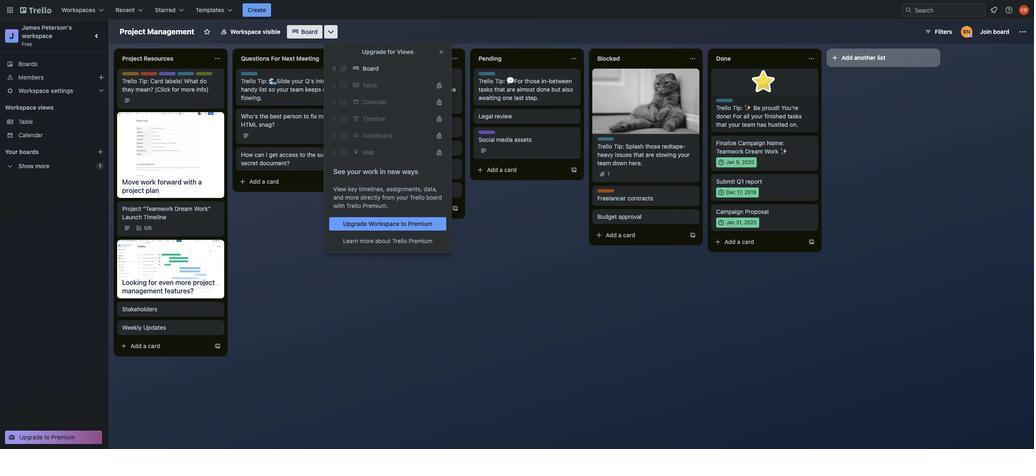 Task type: vqa. For each thing, say whether or not it's contained in the screenshot.
the left Featured
no



Task type: locate. For each thing, give the bounding box(es) containing it.
0 horizontal spatial create from template… image
[[452, 205, 459, 212]]

so up 'working'
[[386, 86, 393, 93]]

tasks up who's
[[360, 86, 374, 93]]

Project Resources text field
[[117, 52, 209, 65]]

jan 9, 2020
[[727, 159, 755, 165]]

workspace left the views on the left
[[5, 104, 36, 111]]

upgrade
[[362, 48, 386, 55], [343, 220, 367, 227], [19, 434, 43, 441]]

for for even
[[148, 279, 157, 286]]

for left views
[[388, 48, 396, 55]]

1 vertical spatial project
[[193, 279, 215, 286]]

for left next
[[271, 55, 280, 62]]

color: orange, title: "one more step" element
[[598, 189, 614, 193]]

color: sky, title: "trello tip" element for trello tip: 💬for those in-between tasks that are almost done but also awaiting one last step.
[[479, 72, 501, 78]]

project up launch
[[122, 205, 141, 212]]

looking for even more project management features? link
[[117, 275, 224, 298]]

jan inside option
[[727, 219, 735, 226]]

primary element
[[0, 0, 1035, 20]]

0 horizontal spatial tasks
[[360, 86, 374, 93]]

1 horizontal spatial design
[[360, 121, 377, 127]]

0 horizontal spatial board link
[[287, 25, 323, 39]]

tip:
[[139, 77, 149, 85], [257, 77, 268, 85], [376, 77, 387, 85], [495, 77, 505, 85], [733, 104, 743, 111], [614, 143, 624, 150]]

sketch
[[360, 126, 378, 133], [360, 186, 378, 193]]

on left what
[[400, 94, 407, 101]]

tasks inside trello tip trello tip: this is where assigned tasks live so that your team can see who's working on what and when it's due.
[[360, 86, 374, 93]]

tip: inside trello tip trello tip: ✨ be proud! you're done! for all your finished tasks that your team has hustled on.
[[733, 104, 743, 111]]

campaign down has at the right top
[[738, 139, 766, 146]]

board down data,
[[426, 194, 442, 201]]

add left "another"
[[842, 54, 853, 61]]

are inside trello tip trello tip: 💬for those in-between tasks that are almost done but also awaiting one last step.
[[507, 86, 515, 93]]

add a card button down assets
[[474, 163, 568, 177]]

✨ inside trello tip trello tip: ✨ be proud! you're done! for all your finished tasks that your team has hustled on.
[[745, 104, 752, 111]]

1 horizontal spatial those
[[646, 143, 661, 150]]

tip inside trello tip trello tip: this is where assigned tasks live so that your team can see who's working on what and when it's due.
[[375, 72, 382, 78]]

for inside trello tip trello tip: ✨ be proud! you're done! for all your finished tasks that your team has hustled on.
[[733, 113, 742, 120]]

search image
[[906, 7, 912, 13]]

on.
[[790, 121, 799, 128]]

timeline down due.
[[363, 115, 385, 122]]

back to home image
[[20, 3, 51, 17]]

for up management
[[148, 279, 157, 286]]

0 vertical spatial on
[[323, 86, 330, 93]]

into
[[316, 77, 326, 85]]

0 vertical spatial work
[[363, 168, 379, 175]]

handy
[[241, 86, 258, 93]]

team inside trello tip trello tip: this is where assigned tasks live so that your team can see who's working on what and when it's due.
[[420, 86, 434, 93]]

0 horizontal spatial table
[[18, 118, 33, 125]]

1 sketch from the top
[[360, 126, 378, 133]]

updates
[[143, 324, 166, 331]]

team inside "design team sketch site banner"
[[378, 121, 391, 127]]

team for q's
[[290, 86, 304, 93]]

Pending text field
[[474, 52, 566, 65]]

the left super
[[307, 151, 316, 158]]

calendar up boards
[[18, 131, 43, 139]]

0 vertical spatial can
[[435, 86, 445, 93]]

tip for trello tip: 💬for those in-between tasks that are almost done but also awaiting one last step.
[[494, 72, 501, 78]]

fix
[[311, 113, 317, 120]]

dream left work"
[[175, 205, 193, 212]]

list for curate customer list
[[407, 168, 415, 175]]

0 vertical spatial sketch
[[360, 126, 378, 133]]

trello tip trello tip: splash those redtape- heavy issues that are slowing your team down here.
[[598, 137, 690, 167]]

design for social
[[479, 131, 496, 137]]

1 vertical spatial list
[[259, 86, 267, 93]]

more inside 'looking for even more project management features?'
[[175, 279, 191, 286]]

1 horizontal spatial so
[[386, 86, 393, 93]]

1 vertical spatial timeline
[[144, 213, 166, 221]]

tasks for live
[[360, 86, 374, 93]]

timelines,
[[359, 185, 385, 193]]

2020 right 31, at the right of the page
[[745, 219, 757, 226]]

1 horizontal spatial project
[[193, 279, 215, 286]]

0 horizontal spatial calendar
[[18, 131, 43, 139]]

1 vertical spatial for
[[172, 86, 179, 93]]

see
[[447, 86, 456, 93]]

1 vertical spatial board
[[426, 194, 442, 201]]

review
[[495, 113, 512, 120]]

more down "key"
[[345, 194, 359, 201]]

✨
[[745, 104, 752, 111], [781, 148, 788, 155]]

0 vertical spatial board link
[[287, 25, 323, 39]]

add a card down media
[[487, 166, 517, 173]]

campaign inside campaign proposal link
[[717, 208, 744, 215]]

1 vertical spatial table
[[18, 118, 33, 125]]

2 vertical spatial color: purple, title: "design team" element
[[479, 131, 510, 137]]

0 vertical spatial create from template… image
[[809, 239, 815, 245]]

1 horizontal spatial table
[[363, 82, 377, 89]]

0 vertical spatial table
[[363, 82, 377, 89]]

board inside the 'view key timelines, assignments, data, and more directly from your trello board with trello premium.'
[[426, 194, 442, 201]]

email
[[372, 144, 386, 152]]

team inside trello tip trello tip: splash those redtape- heavy issues that are slowing your team down here.
[[598, 159, 611, 167]]

1 vertical spatial the
[[307, 151, 316, 158]]

your boards
[[5, 148, 39, 155]]

workspace inside button
[[230, 28, 261, 35]]

0 / 6
[[144, 225, 152, 231]]

1 jan from the top
[[727, 159, 735, 165]]

your down done!
[[729, 121, 741, 128]]

tip: left 💬for
[[495, 77, 505, 85]]

timeline inside project "teamwork dream work" launch timeline
[[144, 213, 166, 221]]

meeting
[[296, 55, 319, 62]]

1 horizontal spatial create from template… image
[[809, 239, 815, 245]]

where
[[407, 77, 424, 85]]

boards link
[[0, 57, 109, 71]]

1 vertical spatial create from template… image
[[452, 205, 459, 212]]

0 vertical spatial dream
[[746, 148, 763, 155]]

0 horizontal spatial those
[[525, 77, 540, 85]]

are left slowing
[[646, 151, 655, 158]]

tip for trello tip: 🌊slide your q's into this handy list so your team keeps on flowing.
[[256, 72, 264, 78]]

redtape-
[[662, 143, 686, 150]]

project up the color: yellow, title: "copy request" element
[[122, 55, 142, 62]]

0 horizontal spatial create from template… image
[[214, 343, 221, 349]]

2 horizontal spatial tasks
[[788, 113, 802, 120]]

0 vertical spatial color: purple, title: "design team" element
[[159, 72, 190, 78]]

add board image
[[97, 149, 104, 155]]

snag?
[[259, 121, 275, 128]]

1 vertical spatial on
[[400, 94, 407, 101]]

0 vertical spatial for
[[388, 48, 396, 55]]

peterson's
[[42, 24, 72, 31]]

workspace navigation collapse icon image
[[91, 30, 103, 42]]

your up what
[[407, 86, 419, 93]]

project for project resources
[[122, 55, 142, 62]]

2020 inside "jan 9, 2020" checkbox
[[742, 159, 755, 165]]

your left q's
[[292, 77, 304, 85]]

workspace for workspace views
[[5, 104, 36, 111]]

card down updates
[[148, 342, 160, 349]]

team inside trello tip trello tip: 🌊slide your q's into this handy list so your team keeps on flowing.
[[290, 86, 304, 93]]

key
[[348, 185, 358, 193]]

tasks inside trello tip trello tip: 💬for those in-between tasks that are almost done but also awaiting one last step.
[[479, 86, 493, 93]]

the inside "who's the best person to fix my html snag?"
[[260, 113, 268, 120]]

do
[[200, 77, 207, 85]]

add a card down budget approval
[[606, 231, 636, 239]]

to inside "how can i get access to the super secret document?"
[[300, 151, 305, 158]]

0 vertical spatial ✨
[[745, 104, 752, 111]]

starred
[[155, 6, 176, 13]]

0 horizontal spatial design
[[159, 72, 176, 78]]

more down 'your boards with 1 items' element
[[35, 162, 49, 170]]

add a card button for blocked
[[593, 229, 686, 242]]

2 vertical spatial premium
[[51, 434, 75, 441]]

2020 inside jan 31, 2020 option
[[745, 219, 757, 226]]

approval
[[619, 213, 642, 220]]

0 horizontal spatial ✨
[[745, 104, 752, 111]]

1 vertical spatial team
[[378, 121, 391, 127]]

design inside design team social media assets
[[479, 131, 496, 137]]

0 vertical spatial for
[[271, 55, 280, 62]]

with down "view"
[[334, 202, 345, 209]]

project up the features?
[[193, 279, 215, 286]]

in
[[380, 168, 386, 175]]

1 horizontal spatial team
[[378, 121, 391, 127]]

tip inside trello tip trello tip: ✨ be proud! you're done! for all your finished tasks that your team has hustled on.
[[731, 99, 739, 105]]

0 horizontal spatial for
[[271, 55, 280, 62]]

so inside trello tip trello tip: this is where assigned tasks live so that your team can see who's working on what and when it's due.
[[386, 86, 393, 93]]

Jan 31, 2020 checkbox
[[717, 218, 760, 228]]

0 vertical spatial the
[[260, 113, 268, 120]]

tip: up mean?
[[139, 77, 149, 85]]

tasks up on.
[[788, 113, 802, 120]]

new
[[387, 168, 401, 175]]

1 vertical spatial create from template… image
[[214, 343, 221, 349]]

can up when
[[435, 86, 445, 93]]

free
[[22, 41, 32, 47]]

your down redtape-
[[678, 151, 690, 158]]

0 vertical spatial with
[[183, 178, 197, 186]]

sketch inside "design team sketch site banner"
[[360, 126, 378, 133]]

down
[[613, 159, 627, 167]]

2020 for campaign
[[742, 159, 755, 165]]

create from template… image
[[571, 167, 578, 173], [452, 205, 459, 212], [690, 232, 696, 239]]

finished
[[765, 113, 786, 120]]

0 horizontal spatial so
[[269, 86, 275, 93]]

are up one
[[507, 86, 515, 93]]

campaign up jan 31, 2020 option
[[717, 208, 744, 215]]

learn
[[343, 237, 358, 244]]

are for almost
[[507, 86, 515, 93]]

🌊slide
[[269, 77, 290, 85]]

ways
[[402, 168, 418, 175]]

are inside trello tip trello tip: splash those redtape- heavy issues that are slowing your team down here.
[[646, 151, 655, 158]]

heavy
[[598, 151, 614, 158]]

more down what
[[181, 86, 195, 93]]

hustled
[[769, 121, 789, 128]]

upgrade inside upgrade workspace to premium link
[[343, 220, 367, 227]]

card down approval
[[623, 231, 636, 239]]

17,
[[737, 189, 743, 195]]

workspace visible button
[[215, 25, 285, 39]]

team down heavy
[[598, 159, 611, 167]]

project inside project "teamwork dream work" launch timeline
[[122, 205, 141, 212]]

can left i in the left of the page
[[255, 151, 264, 158]]

a down weekly updates
[[143, 342, 146, 349]]

0 horizontal spatial project
[[122, 187, 144, 194]]

that up here.
[[634, 151, 644, 158]]

my
[[319, 113, 327, 120]]

jan inside checkbox
[[727, 159, 735, 165]]

who's
[[241, 113, 258, 120]]

2 horizontal spatial team
[[497, 131, 510, 137]]

trello tip: splash those redtape- heavy issues that are slowing your team down here. link
[[598, 142, 695, 167]]

2 horizontal spatial for
[[388, 48, 396, 55]]

a
[[500, 166, 503, 173], [262, 178, 265, 185], [198, 178, 202, 186], [381, 205, 384, 212], [619, 231, 622, 239], [737, 238, 741, 245], [143, 342, 146, 349]]

jan for campaign
[[727, 219, 735, 226]]

card for project resources
[[148, 342, 160, 349]]

that inside trello tip trello tip: 💬for those in-between tasks that are almost done but also awaiting one last step.
[[495, 86, 505, 93]]

board for leftmost the board link
[[301, 28, 318, 35]]

premium.
[[363, 202, 388, 209]]

list right "another"
[[878, 54, 886, 61]]

0 horizontal spatial the
[[260, 113, 268, 120]]

0 vertical spatial jan
[[727, 159, 735, 165]]

name:
[[767, 139, 785, 146]]

dream
[[746, 148, 763, 155], [175, 205, 193, 212]]

to inside upgrade workspace to premium link
[[401, 220, 407, 227]]

project "teamwork dream work" launch timeline link
[[122, 205, 219, 221]]

work left in at the top of the page
[[363, 168, 379, 175]]

0 vertical spatial premium
[[408, 220, 433, 227]]

tip: for trello tip: 🌊slide your q's into this handy list so your team keeps on flowing.
[[257, 77, 268, 85]]

flowing.
[[241, 94, 262, 101]]

campaign proposal link
[[717, 208, 814, 216]]

team for sketch
[[378, 121, 391, 127]]

workspace up 'about' at the bottom of page
[[369, 220, 400, 227]]

so down 🌊slide
[[269, 86, 275, 93]]

add a card button for pending
[[474, 163, 568, 177]]

board up live
[[363, 65, 379, 72]]

to inside "who's the best person to fix my html snag?"
[[304, 113, 309, 120]]

another
[[855, 54, 876, 61]]

color: sky, title: "trello tip" element
[[177, 72, 200, 78], [241, 72, 264, 78], [360, 72, 382, 78], [479, 72, 501, 78], [717, 99, 739, 105], [598, 137, 620, 144]]

1 down add board image
[[99, 163, 101, 169]]

0 horizontal spatial on
[[323, 86, 330, 93]]

0 horizontal spatial list
[[259, 86, 267, 93]]

project for project management
[[120, 27, 145, 36]]

design for sketch
[[360, 121, 377, 127]]

weekly
[[122, 324, 142, 331]]

star image
[[751, 69, 777, 95]]

2 horizontal spatial design
[[479, 131, 496, 137]]

it's
[[360, 103, 368, 110]]

for
[[271, 55, 280, 62], [733, 113, 742, 120]]

your down "teamy
[[397, 194, 408, 201]]

jan
[[727, 159, 735, 165], [727, 219, 735, 226]]

james peterson's workspace free
[[22, 24, 73, 47]]

launch
[[122, 213, 142, 221]]

1 horizontal spatial board
[[363, 65, 379, 72]]

Board name text field
[[116, 25, 199, 39]]

due.
[[370, 103, 382, 110]]

color: purple, title: "design team" element
[[159, 72, 190, 78], [360, 121, 391, 127], [479, 131, 510, 137]]

1 vertical spatial design
[[360, 121, 377, 127]]

project down "move"
[[122, 187, 144, 194]]

0 horizontal spatial color: purple, title: "design team" element
[[159, 72, 190, 78]]

all
[[744, 113, 750, 120]]

add a card down "document?"
[[249, 178, 279, 185]]

for inside 'looking for even more project management features?'
[[148, 279, 157, 286]]

edit email drafts
[[360, 144, 404, 152]]

workspace settings button
[[0, 84, 109, 98]]

1 vertical spatial for
[[733, 113, 742, 120]]

0 horizontal spatial work
[[141, 178, 156, 186]]

team for social
[[497, 131, 510, 137]]

board right join
[[994, 28, 1010, 35]]

timeline down "teamwork
[[144, 213, 166, 221]]

assigned
[[425, 77, 449, 85]]

upgrade for upgrade for views
[[362, 48, 386, 55]]

those up almost
[[525, 77, 540, 85]]

1 vertical spatial board link
[[350, 62, 447, 75]]

star or unstar board image
[[204, 28, 210, 35]]

j link
[[5, 29, 18, 43]]

your down be
[[751, 113, 763, 120]]

color: purple, title: "design team" element for social media assets
[[479, 131, 510, 137]]

more inside trello tip: card labels! what do they mean? (click for more info)
[[181, 86, 195, 93]]

trello inside trello tip: card labels! what do they mean? (click for more info)
[[122, 77, 137, 85]]

table down the workspace views
[[18, 118, 33, 125]]

project
[[122, 187, 144, 194], [193, 279, 215, 286]]

1 horizontal spatial board link
[[350, 62, 447, 75]]

tip: left be
[[733, 104, 743, 111]]

team down all
[[742, 121, 756, 128]]

upgrade inside upgrade to premium 'link'
[[19, 434, 43, 441]]

card down jan 31, 2020
[[742, 238, 755, 245]]

dec 17, 2019
[[727, 189, 757, 195]]

0 horizontal spatial for
[[148, 279, 157, 286]]

can
[[435, 86, 445, 93], [255, 151, 264, 158]]

project "teamwork dream work" launch timeline
[[122, 205, 211, 221]]

2 horizontal spatial color: purple, title: "design team" element
[[479, 131, 510, 137]]

Questions For Next Meeting text field
[[236, 52, 328, 65]]

the for sketch
[[380, 186, 389, 193]]

legal review link
[[479, 112, 576, 121]]

workspace for workspace settings
[[18, 87, 49, 94]]

2020 for proposal
[[745, 219, 757, 226]]

tip inside trello tip trello tip: 💬for those in-between tasks that are almost done but also awaiting one last step.
[[494, 72, 501, 78]]

access
[[280, 151, 298, 158]]

1
[[99, 163, 101, 169], [608, 171, 610, 177]]

workspace inside dropdown button
[[18, 87, 49, 94]]

those up slowing
[[646, 143, 661, 150]]

add a card down jan 31, 2020 option
[[725, 238, 755, 245]]

1 vertical spatial are
[[646, 151, 655, 158]]

1 horizontal spatial 1
[[608, 171, 610, 177]]

1 vertical spatial color: purple, title: "design team" element
[[360, 121, 391, 127]]

list inside button
[[878, 54, 886, 61]]

add a card down from
[[368, 205, 398, 212]]

(click
[[155, 86, 170, 93]]

1 horizontal spatial board
[[994, 28, 1010, 35]]

move work forward with a project plan
[[122, 178, 202, 194]]

for down the labels!
[[172, 86, 179, 93]]

card down "document?"
[[267, 178, 279, 185]]

that down done!
[[717, 121, 727, 128]]

that up one
[[495, 86, 505, 93]]

1 vertical spatial 2020
[[745, 219, 757, 226]]

1 horizontal spatial the
[[307, 151, 316, 158]]

sketch left site
[[360, 126, 378, 133]]

1 vertical spatial work
[[141, 178, 156, 186]]

team up dashboard
[[378, 121, 391, 127]]

those inside trello tip trello tip: 💬for those in-between tasks that are almost done but also awaiting one last step.
[[525, 77, 540, 85]]

project down the recent popup button
[[120, 27, 145, 36]]

team left halp
[[177, 72, 190, 78]]

2 vertical spatial for
[[148, 279, 157, 286]]

move
[[122, 178, 139, 186]]

workspace visible
[[230, 28, 280, 35]]

add another list button
[[827, 49, 941, 67]]

tip inside trello tip trello tip: splash those redtape- heavy issues that are slowing your team down here.
[[612, 137, 620, 144]]

with right forward
[[183, 178, 197, 186]]

tip: up 'handy'
[[257, 77, 268, 85]]

color: sky, title: "trello tip" element for trello tip: 🌊slide your q's into this handy list so your team keeps on flowing.
[[241, 72, 264, 78]]

0 horizontal spatial 1
[[99, 163, 101, 169]]

a down jan 31, 2020 option
[[737, 238, 741, 245]]

upgrade for upgrade to premium
[[19, 434, 43, 441]]

1 horizontal spatial ✨
[[781, 148, 788, 155]]

tip: inside trello tip trello tip: this is where assigned tasks live so that your team can see who's working on what and when it's due.
[[376, 77, 387, 85]]

a down from
[[381, 205, 384, 212]]

team inside design team social media assets
[[497, 131, 510, 137]]

team for redtape-
[[598, 159, 611, 167]]

0 vertical spatial design
[[159, 72, 176, 78]]

1 horizontal spatial and
[[423, 94, 433, 101]]

board for the right the board link
[[363, 65, 379, 72]]

add a card for done
[[725, 238, 755, 245]]

premium inside 'link'
[[51, 434, 75, 441]]

table up who's
[[363, 82, 377, 89]]

2 vertical spatial design
[[479, 131, 496, 137]]

1 vertical spatial dream
[[175, 205, 193, 212]]

the
[[260, 113, 268, 120], [307, 151, 316, 158], [380, 186, 389, 193]]

close popover image
[[438, 49, 445, 55]]

0 vertical spatial upgrade
[[362, 48, 386, 55]]

add a card button down budget approval link
[[593, 229, 686, 242]]

0 horizontal spatial board
[[301, 28, 318, 35]]

0 vertical spatial 2020
[[742, 159, 755, 165]]

on down into at top
[[323, 86, 330, 93]]

1 vertical spatial jan
[[727, 219, 735, 226]]

campaign inside finalize campaign name: teamwork dream work ✨
[[738, 139, 766, 146]]

0 horizontal spatial timeline
[[144, 213, 166, 221]]

that down 'is'
[[394, 86, 405, 93]]

2 vertical spatial create from template… image
[[690, 232, 696, 239]]

and
[[423, 94, 433, 101], [334, 194, 344, 201]]

design inside "design team sketch site banner"
[[360, 121, 377, 127]]

project
[[120, 27, 145, 36], [122, 55, 142, 62], [122, 205, 141, 212]]

freelancer
[[598, 195, 626, 202]]

team inside trello tip trello tip: ✨ be proud! you're done! for all your finished tasks that your team has hustled on.
[[742, 121, 756, 128]]

1 vertical spatial upgrade
[[343, 220, 367, 227]]

card
[[505, 166, 517, 173], [267, 178, 279, 185], [386, 205, 398, 212], [623, 231, 636, 239], [742, 238, 755, 245], [148, 342, 160, 349]]

0 horizontal spatial board
[[426, 194, 442, 201]]

0 vertical spatial project
[[120, 27, 145, 36]]

freelancer contracts
[[598, 195, 653, 202]]

Blocked text field
[[593, 52, 685, 65]]

learn more about trello premium link
[[343, 237, 433, 245]]

create from template… image
[[809, 239, 815, 245], [214, 343, 221, 349]]

recent
[[116, 6, 135, 13]]

banner
[[391, 126, 410, 133]]

tip: inside trello tip trello tip: 💬for those in-between tasks that are almost done but also awaiting one last step.
[[495, 77, 505, 85]]

2 so from the left
[[386, 86, 393, 93]]

0 horizontal spatial and
[[334, 194, 344, 201]]

calendar down live
[[363, 98, 387, 105]]

proposal
[[745, 208, 769, 215]]

list right "new"
[[407, 168, 415, 175]]

0 vertical spatial create from template… image
[[571, 167, 578, 173]]

for inside trello tip: card labels! what do they mean? (click for more info)
[[172, 86, 179, 93]]

0 vertical spatial campaign
[[738, 139, 766, 146]]

2 jan from the top
[[727, 219, 735, 226]]

more inside the 'view key timelines, assignments, data, and more directly from your trello board with trello premium.'
[[345, 194, 359, 201]]

those
[[525, 77, 540, 85], [646, 143, 661, 150]]

2020
[[742, 159, 755, 165], [745, 219, 757, 226]]

tip inside trello tip trello tip: 🌊slide your q's into this handy list so your team keeps on flowing.
[[256, 72, 264, 78]]

1 so from the left
[[269, 86, 275, 93]]

tasks inside trello tip trello tip: ✨ be proud! you're done! for all your finished tasks that your team has hustled on.
[[788, 113, 802, 120]]

jan left 9,
[[727, 159, 735, 165]]

map
[[363, 149, 374, 156]]

dream inside project "teamwork dream work" launch timeline
[[175, 205, 193, 212]]

0 horizontal spatial are
[[507, 86, 515, 93]]

add down budget
[[606, 231, 617, 239]]

✨ up all
[[745, 104, 752, 111]]

tip: inside trello tip trello tip: 🌊slide your q's into this handy list so your team keeps on flowing.
[[257, 77, 268, 85]]

workspaces button
[[57, 3, 109, 17]]

members link
[[0, 71, 109, 84]]

team down assigned
[[420, 86, 434, 93]]

those inside trello tip trello tip: splash those redtape- heavy issues that are slowing your team down here.
[[646, 143, 661, 150]]

1 vertical spatial project
[[122, 55, 142, 62]]

add a card down weekly updates
[[131, 342, 160, 349]]

0 vertical spatial timeline
[[363, 115, 385, 122]]

2020 right 9,
[[742, 159, 755, 165]]

card down from
[[386, 205, 398, 212]]

1 vertical spatial calendar
[[18, 131, 43, 139]]

1 vertical spatial 1
[[608, 171, 610, 177]]

0 vertical spatial project
[[122, 187, 144, 194]]

can inside trello tip trello tip: this is where assigned tasks live so that your team can see who's working on what and when it's due.
[[435, 86, 445, 93]]

add a card button down jan 31, 2020
[[711, 235, 805, 249]]

work up plan
[[141, 178, 156, 186]]



Task type: describe. For each thing, give the bounding box(es) containing it.
this member is an admin of this board. image
[[969, 34, 973, 38]]

tip: for trello tip: 💬for those in-between tasks that are almost done but also awaiting one last step.
[[495, 77, 505, 85]]

font
[[437, 186, 449, 193]]

0
[[144, 225, 147, 231]]

has
[[757, 121, 767, 128]]

create from template… image for trello tip: 💬for those in-between tasks that are almost done but also awaiting one last step.
[[571, 167, 578, 173]]

list inside trello tip trello tip: 🌊slide your q's into this handy list so your team keeps on flowing.
[[259, 86, 267, 93]]

for inside 'text field'
[[271, 55, 280, 62]]

card for done
[[742, 238, 755, 245]]

add down jan 31, 2020 option
[[725, 238, 736, 245]]

legal
[[479, 113, 493, 120]]

those for almost
[[525, 77, 540, 85]]

upgrade to premium
[[19, 434, 75, 441]]

card for blocked
[[623, 231, 636, 239]]

your inside trello tip trello tip: splash those redtape- heavy issues that are slowing your team down here.
[[678, 151, 690, 158]]

james peterson's workspace link
[[22, 24, 73, 39]]

are for slowing
[[646, 151, 655, 158]]

your inside the 'view key timelines, assignments, data, and more directly from your trello board with trello premium.'
[[397, 194, 408, 201]]

add a card button down "document?"
[[236, 175, 330, 188]]

curate customer list
[[360, 168, 415, 175]]

team for where
[[420, 86, 434, 93]]

document?
[[260, 159, 290, 167]]

add a card for blocked
[[606, 231, 636, 239]]

tip for trello tip: ✨ be proud! you're done! for all your finished tasks that your team has hustled on.
[[731, 99, 739, 105]]

jan for finalize
[[727, 159, 735, 165]]

visible
[[263, 28, 280, 35]]

1 vertical spatial premium
[[409, 237, 433, 244]]

management
[[147, 27, 194, 36]]

2 sketch from the top
[[360, 186, 378, 193]]

add a card for pending
[[487, 166, 517, 173]]

forward
[[158, 178, 182, 186]]

upgrade for views
[[362, 48, 414, 55]]

your boards with 1 items element
[[5, 147, 85, 157]]

show menu image
[[1019, 28, 1027, 36]]

views
[[38, 104, 54, 111]]

how can i get access to the super secret document?
[[241, 151, 333, 167]]

✨ inside finalize campaign name: teamwork dream work ✨
[[781, 148, 788, 155]]

tip: for trello tip: ✨ be proud! you're done! for all your finished tasks that your team has hustled on.
[[733, 104, 743, 111]]

that inside trello tip trello tip: ✨ be proud! you're done! for all your finished tasks that your team has hustled on.
[[717, 121, 727, 128]]

and inside the 'view key timelines, assignments, data, and more directly from your trello board with trello premium.'
[[334, 194, 344, 201]]

the for who's
[[260, 113, 268, 120]]

q1
[[737, 178, 744, 185]]

james
[[22, 24, 40, 31]]

work inside move work forward with a project plan
[[141, 178, 156, 186]]

contracts
[[628, 195, 653, 202]]

add a card for project resources
[[131, 342, 160, 349]]

dream inside finalize campaign name: teamwork dream work ✨
[[746, 148, 763, 155]]

your right "see"
[[347, 168, 361, 175]]

with inside move work forward with a project plan
[[183, 178, 197, 186]]

mean?
[[136, 86, 153, 93]]

features?
[[165, 287, 194, 294]]

secret
[[241, 159, 258, 167]]

add down weekly
[[131, 342, 142, 349]]

color: red, title: "priority" element
[[141, 72, 158, 78]]

info)
[[196, 86, 209, 93]]

dashboard
[[363, 132, 392, 139]]

add a card button for done
[[711, 235, 805, 249]]

color: sky, title: "trello tip" element for trello tip: splash those redtape- heavy issues that are slowing your team down here.
[[598, 137, 620, 144]]

board inside button
[[994, 28, 1010, 35]]

"teamy
[[390, 186, 411, 193]]

1 horizontal spatial calendar
[[363, 98, 387, 105]]

create from template… image for trello tip: this is where assigned tasks live so that your team can see who's working on what and when it's due.
[[452, 205, 459, 212]]

sketch site banner link
[[360, 126, 457, 134]]

color: purple, title: "design team" element for sketch site banner
[[360, 121, 391, 127]]

color: yellow, title: "copy request" element
[[122, 72, 139, 75]]

proud!
[[762, 104, 780, 111]]

design team social media assets
[[479, 131, 532, 143]]

project for project "teamwork dream work" launch timeline
[[122, 205, 141, 212]]

color: sky, title: "trello tip" element for trello tip: this is where assigned tasks live so that your team can see who's working on what and when it's due.
[[360, 72, 382, 78]]

add a card button down from
[[355, 202, 449, 215]]

priority design team
[[141, 72, 190, 78]]

project inside move work forward with a project plan
[[122, 187, 144, 194]]

this
[[388, 77, 400, 85]]

a down budget approval
[[619, 231, 622, 239]]

stakeholders link
[[122, 305, 219, 313]]

what
[[184, 77, 198, 85]]

see your work in new ways
[[334, 168, 418, 175]]

filters
[[935, 28, 953, 35]]

trello inside 'learn more about trello premium' link
[[392, 237, 407, 244]]

can inside "how can i get access to the super secret document?"
[[255, 151, 264, 158]]

filters button
[[923, 25, 955, 39]]

who's the best person to fix my html snag?
[[241, 113, 327, 128]]

this
[[328, 77, 337, 85]]

keeps
[[305, 86, 321, 93]]

tasks for that
[[479, 86, 493, 93]]

to inside upgrade to premium 'link'
[[44, 434, 50, 441]]

edit email drafts link
[[360, 144, 457, 152]]

0 notifications image
[[989, 5, 999, 15]]

that inside trello tip trello tip: splash those redtape- heavy issues that are slowing your team down here.
[[634, 151, 644, 158]]

open information menu image
[[1005, 6, 1014, 14]]

trello tip halp
[[177, 72, 207, 78]]

and inside trello tip trello tip: this is where assigned tasks live so that your team can see who's working on what and when it's due.
[[423, 94, 433, 101]]

settings
[[51, 87, 73, 94]]

Search field
[[912, 4, 986, 16]]

for for views
[[388, 48, 396, 55]]

Dec 17, 2019 checkbox
[[717, 187, 759, 198]]

html
[[241, 121, 257, 128]]

that inside trello tip trello tip: this is where assigned tasks live so that your team can see who's working on what and when it's due.
[[394, 86, 405, 93]]

your
[[5, 148, 18, 155]]

the inside "how can i get access to the super secret document?"
[[307, 151, 316, 158]]

on inside trello tip trello tip: this is where assigned tasks live so that your team can see who's working on what and when it's due.
[[400, 94, 407, 101]]

add down secret on the top left of page
[[249, 178, 261, 185]]

upgrade for upgrade workspace to premium
[[343, 220, 367, 227]]

trello tip: 🌊slide your q's into this handy list so your team keeps on flowing. link
[[241, 77, 338, 102]]

create from template… image for campaign proposal
[[809, 239, 815, 245]]

ben nelson (bennelson96) image
[[961, 26, 973, 38]]

card for pending
[[505, 166, 517, 173]]

project management
[[120, 27, 194, 36]]

on inside trello tip trello tip: 🌊slide your q's into this handy list so your team keeps on flowing.
[[323, 86, 330, 93]]

0 vertical spatial 1
[[99, 163, 101, 169]]

done
[[537, 86, 550, 93]]

color: lime, title: "halp" element
[[196, 72, 213, 78]]

almost
[[517, 86, 535, 93]]

0 vertical spatial team
[[177, 72, 190, 78]]

plan
[[146, 187, 159, 194]]

workspace
[[22, 32, 52, 39]]

curate customer list link
[[360, 167, 457, 176]]

add down directly
[[368, 205, 379, 212]]

management
[[122, 287, 163, 294]]

with inside the 'view key timelines, assignments, data, and more directly from your trello board with trello premium.'
[[334, 202, 345, 209]]

budget approval
[[598, 213, 642, 220]]

Jan 9, 2020 checkbox
[[717, 157, 757, 167]]

also
[[562, 86, 573, 93]]

more right learn
[[360, 237, 374, 244]]

customize views image
[[327, 28, 335, 36]]

project inside 'looking for even more project management features?'
[[193, 279, 215, 286]]

a inside move work forward with a project plan
[[198, 178, 202, 186]]

list for add another list
[[878, 54, 886, 61]]

live
[[376, 86, 385, 93]]

finalize campaign name: teamwork dream work ✨
[[717, 139, 788, 155]]

tip for trello tip: this is where assigned tasks live so that your team can see who's working on what and when it's due.
[[375, 72, 382, 78]]

tip: inside trello tip trello tip: splash those redtape- heavy issues that are slowing your team down here.
[[614, 143, 624, 150]]

trello tip trello tip: ✨ be proud! you're done! for all your finished tasks that your team has hustled on.
[[717, 99, 802, 128]]

"teamwork
[[143, 205, 173, 212]]

looking for even more project management features?
[[122, 279, 215, 294]]

tip: inside trello tip: card labels! what do they mean? (click for more info)
[[139, 77, 149, 85]]

your inside trello tip trello tip: this is where assigned tasks live so that your team can see who's working on what and when it's due.
[[407, 86, 419, 93]]

Done text field
[[711, 52, 804, 65]]

drafts
[[388, 144, 404, 152]]

here.
[[629, 159, 643, 167]]

resources
[[144, 55, 173, 62]]

tip: for trello tip: this is where assigned tasks live so that your team can see who's working on what and when it's due.
[[376, 77, 387, 85]]

a down media
[[500, 166, 503, 173]]

those for slowing
[[646, 143, 661, 150]]

design team sketch site banner
[[360, 121, 410, 133]]

add a card button for project resources
[[117, 339, 211, 353]]

about
[[375, 237, 391, 244]]

1 horizontal spatial timeline
[[363, 115, 385, 122]]

so inside trello tip trello tip: 🌊slide your q's into this handy list so your team keeps on flowing.
[[269, 86, 275, 93]]

working
[[377, 94, 399, 101]]

workspace for workspace visible
[[230, 28, 261, 35]]

trello tip: this is where assigned tasks live so that your team can see who's working on what and when it's due. link
[[360, 77, 457, 110]]

your down 🌊slide
[[277, 86, 289, 93]]

budget approval link
[[598, 213, 695, 221]]

looking
[[122, 279, 147, 286]]

1 horizontal spatial work
[[363, 168, 379, 175]]

workspace views
[[5, 104, 54, 111]]

data,
[[424, 185, 438, 193]]

i
[[266, 151, 268, 158]]

trello tip: 💬for those in-between tasks that are almost done but also awaiting one last step. link
[[479, 77, 576, 102]]

views
[[397, 48, 414, 55]]

join board
[[981, 28, 1010, 35]]

how can i get access to the super secret document? link
[[241, 151, 338, 167]]

labels!
[[165, 77, 182, 85]]

done
[[717, 55, 731, 62]]

add another list
[[842, 54, 886, 61]]

a down "document?"
[[262, 178, 265, 185]]

edit
[[360, 144, 370, 152]]

sketch the "teamy dreamy" font
[[360, 186, 449, 193]]

trello tip trello tip: 💬for those in-between tasks that are almost done but also awaiting one last step.
[[479, 72, 573, 101]]

add inside button
[[842, 54, 853, 61]]

color: sky, title: "trello tip" element for trello tip: ✨ be proud! you're done! for all your finished tasks that your team has hustled on.
[[717, 99, 739, 105]]

social media assets link
[[479, 136, 576, 144]]

calendar link
[[18, 131, 104, 139]]

create from template… image for looking for even more project management features?
[[214, 343, 221, 349]]

6
[[149, 225, 152, 231]]

jan 31, 2020
[[727, 219, 757, 226]]

christina overa (christinaovera) image
[[1020, 5, 1030, 15]]

add down social
[[487, 166, 498, 173]]



